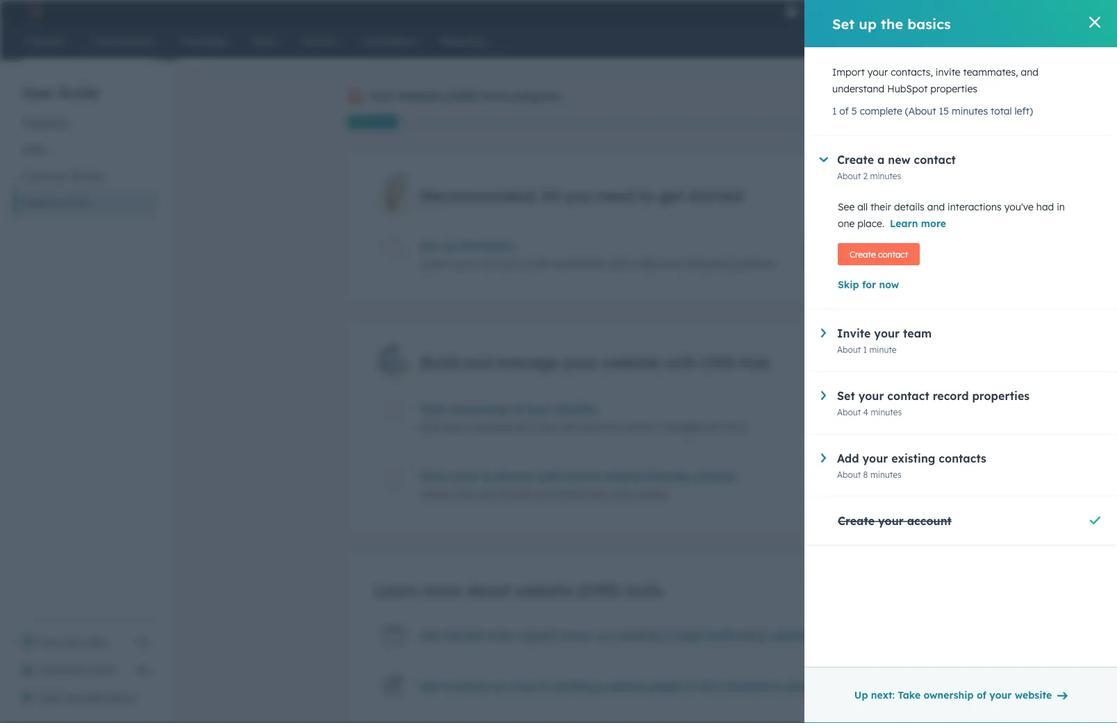 Task type: describe. For each thing, give the bounding box(es) containing it.
1 horizontal spatial tools
[[626, 581, 663, 600]]

properties inside set your contact record properties about 4 minutes
[[973, 389, 1030, 403]]

get started with a quick lesson on creating a high-performing website
[[421, 629, 813, 643]]

get a hands-on intro to building website pages in this interactive demo
[[421, 679, 819, 693]]

the for set up the basics import your contacts, invite teammates, and understand hubspot properties
[[460, 239, 478, 253]]

details
[[894, 201, 925, 213]]

and inside "grow your audience with search engine-friendly content publish your site and attract visitors with your content"
[[498, 489, 516, 501]]

build and manage your website with cms hub
[[421, 353, 770, 372]]

add
[[837, 452, 859, 466]]

a left high-
[[664, 629, 671, 643]]

content inside take ownership of your website build and customize your site with powerful content management tools
[[622, 421, 657, 433]]

about 25 minutes
[[841, 421, 910, 432]]

calling icon button
[[854, 2, 877, 20]]

2
[[864, 171, 868, 181]]

customize
[[467, 421, 513, 433]]

had
[[1037, 201, 1054, 213]]

1 link opens in a new window image from the top
[[138, 635, 147, 651]]

upgrade
[[801, 7, 840, 18]]

complete
[[860, 105, 903, 117]]

your website (cms) tools progress
[[369, 89, 561, 103]]

a left hands-
[[444, 679, 451, 693]]

invite inside set up the basics import your contacts, invite teammates, and understand hubspot properties
[[524, 258, 549, 270]]

a inside create a new contact about 2 minutes
[[878, 153, 885, 167]]

see
[[838, 201, 855, 213]]

plan
[[87, 637, 107, 649]]

1 vertical spatial on
[[493, 679, 507, 693]]

up
[[855, 689, 868, 702]]

contacts
[[939, 452, 987, 466]]

interactive
[[724, 679, 784, 693]]

overview
[[65, 692, 106, 704]]

notifications button
[[959, 0, 982, 22]]

high-
[[675, 629, 704, 643]]

caret image for set
[[821, 391, 826, 400]]

start overview demo link
[[14, 685, 156, 712]]

skip for now
[[838, 279, 900, 291]]

1 horizontal spatial started
[[688, 186, 743, 205]]

create for create a new contact about 2 minutes
[[837, 153, 874, 167]]

your inside invite your team about 1 minute
[[875, 327, 900, 341]]

set up the basics import your contacts, invite teammates, and understand hubspot properties
[[421, 239, 775, 270]]

next:
[[871, 689, 895, 702]]

invite your team button
[[14, 657, 156, 685]]

minutes right 26
[[879, 489, 910, 499]]

get for get started with a quick lesson on creating a high-performing website
[[421, 629, 440, 643]]

with inside take ownership of your website build and customize your site with powerful content management tools
[[558, 421, 577, 433]]

hubspot inside set up the basics import your contacts, invite teammates, and understand hubspot properties
[[685, 258, 725, 270]]

visitors
[[553, 489, 586, 501]]

noah lott image
[[993, 5, 1006, 17]]

1 of 5 complete (about 15 minutes total left)
[[833, 105, 1033, 117]]

learn more
[[890, 218, 947, 230]]

contacts, inside set up the basics import your contacts, invite teammates, and understand hubspot properties
[[479, 258, 522, 270]]

user
[[22, 84, 54, 101]]

pages
[[650, 679, 684, 693]]

team for invite your team about 1 minute
[[904, 327, 932, 341]]

settings image
[[941, 6, 953, 18]]

minutes right 15
[[952, 105, 988, 117]]

view your plan
[[39, 637, 107, 649]]

about
[[466, 581, 511, 600]]

0% for grow your audience with search engine-friendly content
[[898, 471, 910, 481]]

with down grow your audience with search engine-friendly content button
[[588, 489, 608, 501]]

more for learn more about website (cms) tools
[[423, 581, 462, 600]]

hubspot link
[[17, 3, 52, 19]]

customer
[[22, 170, 67, 182]]

search
[[564, 470, 601, 484]]

and inside set up the basics import your contacts, invite teammates, and understand hubspot properties
[[610, 258, 627, 270]]

about inside set your contact record properties about 4 minutes
[[837, 407, 861, 417]]

account
[[907, 514, 952, 528]]

progress
[[512, 89, 561, 103]]

performing
[[704, 629, 767, 643]]

your inside import your contacts, invite teammates, and understand hubspot properties
[[868, 66, 888, 78]]

cms
[[701, 353, 735, 372]]

view your plan link
[[14, 629, 156, 657]]

about inside create a new contact about 2 minutes
[[837, 171, 861, 181]]

management
[[660, 421, 721, 433]]

(cms) inside button
[[62, 197, 89, 209]]

skip
[[838, 279, 860, 291]]

customer service
[[22, 170, 103, 182]]

learn for learn more
[[890, 218, 918, 230]]

intro
[[510, 679, 537, 693]]

audience
[[482, 470, 533, 484]]

more for learn more
[[921, 218, 947, 230]]

menu containing novaventures
[[776, 0, 1090, 22]]

with left "quick"
[[487, 629, 511, 643]]

manage
[[497, 353, 559, 372]]

one
[[838, 218, 855, 230]]

you
[[565, 186, 593, 205]]

0 vertical spatial (cms)
[[446, 89, 479, 103]]

0 horizontal spatial to
[[540, 679, 551, 693]]

website (cms) button
[[14, 190, 156, 216]]

close image
[[1090, 17, 1101, 28]]

grow your audience with search engine-friendly content publish your site and attract visitors with your content
[[421, 470, 735, 501]]

user guide
[[22, 84, 99, 101]]

set for set up the basics
[[833, 15, 855, 32]]

sales button
[[14, 137, 156, 163]]

search image
[[1078, 36, 1088, 46]]

powerful
[[580, 421, 620, 433]]

invite your team about 1 minute
[[837, 327, 932, 355]]

place.
[[858, 218, 885, 230]]

1 vertical spatial started
[[444, 629, 484, 643]]

1 vertical spatial content
[[693, 470, 735, 484]]

lesson
[[559, 629, 594, 643]]

publish
[[421, 489, 453, 501]]

1 horizontal spatial demo
[[787, 679, 819, 693]]

see all their details and interactions you've had in one place.
[[838, 201, 1065, 230]]

0 horizontal spatial 1
[[833, 105, 837, 117]]

your inside button
[[68, 664, 89, 677]]

website (cms)
[[22, 197, 89, 209]]

understand inside set up the basics import your contacts, invite teammates, and understand hubspot properties
[[630, 258, 682, 270]]

caret image for invite
[[821, 329, 826, 338]]

creating
[[614, 629, 661, 643]]

engine-
[[604, 470, 646, 484]]

hands-
[[454, 679, 493, 693]]

get for get a hands-on intro to building website pages in this interactive demo
[[421, 679, 440, 693]]

8
[[864, 469, 868, 480]]

site inside "grow your audience with search engine-friendly content publish your site and attract visitors with your content"
[[479, 489, 496, 501]]

the for set up the basics
[[881, 15, 904, 32]]

teammates, inside set up the basics import your contacts, invite teammates, and understand hubspot properties
[[552, 258, 607, 270]]

hubspot image
[[25, 3, 42, 19]]

2 vertical spatial content
[[633, 489, 668, 501]]

tasks
[[853, 247, 878, 259]]

start overview demo
[[39, 692, 135, 704]]

now
[[880, 279, 900, 291]]

novaventures
[[1009, 5, 1068, 17]]

need
[[597, 186, 634, 205]]

teammates, inside import your contacts, invite teammates, and understand hubspot properties
[[964, 66, 1019, 78]]

site inside take ownership of your website build and customize your site with powerful content management tools
[[539, 421, 555, 433]]

take inside button
[[898, 689, 921, 702]]

all
[[541, 186, 560, 205]]

add your existing contacts about 8 minutes
[[837, 452, 987, 480]]

import your contacts, invite teammates, and understand hubspot properties
[[833, 66, 1039, 95]]

15
[[939, 105, 949, 117]]

website inside button
[[1015, 689, 1052, 702]]

caret image for create
[[820, 157, 829, 162]]

build inside take ownership of your website build and customize your site with powerful content management tools
[[421, 421, 444, 433]]



Task type: vqa. For each thing, say whether or not it's contained in the screenshot.
right to
yes



Task type: locate. For each thing, give the bounding box(es) containing it.
start left overview
[[39, 692, 62, 704]]

invite for invite your team about 1 minute
[[837, 327, 871, 341]]

0 vertical spatial invite
[[837, 327, 871, 341]]

1 get from the top
[[421, 629, 440, 643]]

1 horizontal spatial start
[[826, 247, 850, 259]]

recommended: all you need to get started
[[421, 186, 743, 205]]

your inside set your contact record properties about 4 minutes
[[859, 389, 884, 403]]

understand up 5
[[833, 83, 885, 95]]

2 0% from the top
[[898, 471, 910, 481]]

1 vertical spatial tools
[[724, 421, 746, 433]]

1 vertical spatial set
[[421, 239, 439, 253]]

hubspot inside import your contacts, invite teammates, and understand hubspot properties
[[888, 83, 928, 95]]

understand inside import your contacts, invite teammates, and understand hubspot properties
[[833, 83, 885, 95]]

basics for set up the basics
[[908, 15, 951, 32]]

site down audience
[[479, 489, 496, 501]]

about
[[837, 171, 861, 181], [837, 344, 861, 355], [837, 407, 861, 417], [841, 421, 865, 432], [837, 469, 861, 480], [841, 489, 865, 499]]

create your account
[[838, 514, 952, 528]]

0 horizontal spatial hubspot
[[685, 258, 725, 270]]

create for create your account
[[838, 514, 875, 528]]

calling icon image
[[859, 5, 872, 18]]

1 vertical spatial import
[[421, 258, 453, 270]]

0 vertical spatial caret image
[[821, 391, 826, 400]]

basics right marketplaces image
[[908, 15, 951, 32]]

start for start tasks
[[826, 247, 850, 259]]

set for set your contact record properties about 4 minutes
[[837, 389, 855, 403]]

website inside take ownership of your website build and customize your site with powerful content management tools
[[555, 402, 597, 416]]

basics inside set up the basics import your contacts, invite teammates, and understand hubspot properties
[[481, 239, 516, 253]]

minutes inside add your existing contacts about 8 minutes
[[871, 469, 902, 480]]

import inside import your contacts, invite teammates, and understand hubspot properties
[[833, 66, 865, 78]]

0 horizontal spatial site
[[479, 489, 496, 501]]

invite inside import your contacts, invite teammates, and understand hubspot properties
[[936, 66, 961, 78]]

0 vertical spatial build
[[421, 353, 459, 372]]

1 vertical spatial understand
[[630, 258, 682, 270]]

1 vertical spatial ownership
[[924, 689, 974, 702]]

content down take ownership of your website button
[[622, 421, 657, 433]]

their
[[871, 201, 892, 213]]

up for set up the basics import your contacts, invite teammates, and understand hubspot properties
[[442, 239, 456, 253]]

tools inside take ownership of your website build and customize your site with powerful content management tools
[[724, 421, 746, 433]]

set up the basics button
[[421, 239, 798, 253]]

minutes inside create a new contact about 2 minutes
[[870, 171, 902, 181]]

of
[[840, 105, 849, 117], [511, 402, 522, 416], [977, 689, 987, 702]]

total
[[991, 105, 1012, 117]]

invite your team
[[39, 664, 115, 677]]

0 vertical spatial 0%
[[898, 403, 910, 414]]

and left "customize"
[[446, 421, 464, 433]]

0 vertical spatial on
[[597, 629, 611, 643]]

understand down set up the basics button
[[630, 258, 682, 270]]

1 vertical spatial caret image
[[821, 454, 826, 463]]

basics inside dialog
[[908, 15, 951, 32]]

0 vertical spatial create
[[837, 153, 874, 167]]

minutes right 25
[[879, 421, 910, 432]]

of inside button
[[977, 689, 987, 702]]

marketing button
[[14, 111, 156, 137]]

0 horizontal spatial of
[[511, 402, 522, 416]]

0 vertical spatial hubspot
[[888, 83, 928, 95]]

on right lesson
[[597, 629, 611, 643]]

tools left progress
[[482, 89, 509, 103]]

1 horizontal spatial of
[[840, 105, 849, 117]]

ownership inside button
[[924, 689, 974, 702]]

and inside import your contacts, invite teammates, and understand hubspot properties
[[1021, 66, 1039, 78]]

the inside set up the basics import your contacts, invite teammates, and understand hubspot properties
[[460, 239, 478, 253]]

1 horizontal spatial take
[[898, 689, 921, 702]]

about left 2
[[837, 171, 861, 181]]

set for set up the basics import your contacts, invite teammates, and understand hubspot properties
[[421, 239, 439, 253]]

1 vertical spatial take
[[898, 689, 921, 702]]

content right friendly at the right of the page
[[693, 470, 735, 484]]

0 vertical spatial set
[[833, 15, 855, 32]]

set inside set up the basics import your contacts, invite teammates, and understand hubspot properties
[[421, 239, 439, 253]]

the
[[881, 15, 904, 32], [460, 239, 478, 253]]

user guide views element
[[14, 60, 156, 216]]

your inside set up the basics import your contacts, invite teammates, and understand hubspot properties
[[456, 258, 477, 270]]

minute
[[870, 344, 897, 355]]

friendly
[[646, 470, 690, 484]]

tools up the creating
[[626, 581, 663, 600]]

1 vertical spatial build
[[421, 421, 444, 433]]

caret image
[[820, 157, 829, 162], [821, 329, 826, 338]]

set up the basics
[[833, 15, 951, 32]]

import inside set up the basics import your contacts, invite teammates, and understand hubspot properties
[[421, 258, 453, 270]]

website
[[398, 89, 443, 103], [22, 197, 59, 209]]

start tasks button
[[809, 239, 910, 267]]

1 vertical spatial the
[[460, 239, 478, 253]]

2 vertical spatial create
[[838, 514, 875, 528]]

help image
[[918, 6, 930, 19]]

2 horizontal spatial (cms)
[[577, 581, 622, 600]]

take right next:
[[898, 689, 921, 702]]

contact inside set your contact record properties about 4 minutes
[[888, 389, 930, 403]]

about down add
[[837, 469, 861, 480]]

0% down existing
[[898, 471, 910, 481]]

and up "learn more"
[[928, 201, 945, 213]]

team inside button
[[92, 664, 115, 677]]

left)
[[1015, 105, 1033, 117]]

0 vertical spatial teammates,
[[964, 66, 1019, 78]]

and
[[1021, 66, 1039, 78], [928, 201, 945, 213], [610, 258, 627, 270], [464, 353, 492, 372], [446, 421, 464, 433], [498, 489, 516, 501]]

ownership
[[450, 402, 508, 416], [924, 689, 974, 702]]

1 horizontal spatial website
[[398, 89, 443, 103]]

invite up minute
[[837, 327, 871, 341]]

menu
[[776, 0, 1090, 22]]

create a new contact about 2 minutes
[[837, 153, 956, 181]]

up down recommended:
[[442, 239, 456, 253]]

grow your audience with search engine-friendly content button
[[421, 470, 798, 484]]

with up attract
[[537, 470, 560, 484]]

invite inside invite your team about 1 minute
[[837, 327, 871, 341]]

0 horizontal spatial more
[[423, 581, 462, 600]]

of inside take ownership of your website build and customize your site with powerful content management tools
[[511, 402, 522, 416]]

0 horizontal spatial demo
[[108, 692, 135, 704]]

0 vertical spatial in
[[1057, 201, 1065, 213]]

0 vertical spatial understand
[[833, 83, 885, 95]]

existing
[[892, 452, 936, 466]]

site left powerful
[[539, 421, 555, 433]]

about left 25
[[841, 421, 865, 432]]

1 vertical spatial learn
[[375, 581, 418, 600]]

0% for take ownership of your website
[[898, 403, 910, 414]]

marketplaces button
[[880, 0, 909, 22]]

take
[[421, 402, 447, 416], [898, 689, 921, 702]]

0 horizontal spatial learn
[[375, 581, 418, 600]]

2 build from the top
[[421, 421, 444, 433]]

for
[[862, 279, 877, 291]]

0 horizontal spatial in
[[687, 679, 697, 693]]

take ownership of your website button
[[421, 402, 798, 416]]

1 horizontal spatial to
[[639, 186, 654, 205]]

2 vertical spatial set
[[837, 389, 855, 403]]

menu item
[[849, 0, 852, 22]]

1 vertical spatial in
[[687, 679, 697, 693]]

2 link opens in a new window image from the top
[[138, 638, 147, 648]]

minutes inside set your contact record properties about 4 minutes
[[871, 407, 902, 417]]

1 horizontal spatial site
[[539, 421, 555, 433]]

0 vertical spatial properties
[[931, 83, 978, 95]]

about left 26
[[841, 489, 865, 499]]

get started with a quick lesson on creating a high-performing website link
[[421, 629, 813, 643]]

2 vertical spatial (cms)
[[577, 581, 622, 600]]

the down recommended:
[[460, 239, 478, 253]]

ownership right next:
[[924, 689, 974, 702]]

sales
[[22, 144, 46, 156]]

1 0% from the top
[[898, 403, 910, 414]]

2 vertical spatial properties
[[973, 389, 1030, 403]]

Search HubSpot search field
[[912, 29, 1082, 53]]

caret image
[[821, 391, 826, 400], [821, 454, 826, 463]]

building
[[555, 679, 600, 693]]

contact right tasks
[[878, 249, 908, 260]]

team for invite your team
[[92, 664, 115, 677]]

invite inside invite your team button
[[39, 664, 66, 677]]

tools right management
[[724, 421, 746, 433]]

up next: take ownership of your website button
[[846, 682, 1077, 710]]

0 horizontal spatial teammates,
[[552, 258, 607, 270]]

content down friendly at the right of the page
[[633, 489, 668, 501]]

in
[[1057, 201, 1065, 213], [687, 679, 697, 693]]

tools
[[482, 89, 509, 103], [724, 421, 746, 433], [626, 581, 663, 600]]

set up the basics dialog
[[805, 0, 1118, 723]]

0 vertical spatial of
[[840, 105, 849, 117]]

1 vertical spatial up
[[442, 239, 456, 253]]

1 vertical spatial get
[[421, 679, 440, 693]]

(about
[[905, 105, 937, 117]]

minutes right the 8
[[871, 469, 902, 480]]

invite
[[837, 327, 871, 341], [39, 664, 66, 677]]

1 vertical spatial hubspot
[[685, 258, 725, 270]]

and down set up the basics button
[[610, 258, 627, 270]]

and up left)
[[1021, 66, 1039, 78]]

0% up about 25 minutes
[[898, 403, 910, 414]]

set
[[833, 15, 855, 32], [421, 239, 439, 253], [837, 389, 855, 403]]

0 horizontal spatial started
[[444, 629, 484, 643]]

0 horizontal spatial invite
[[524, 258, 549, 270]]

start left tasks
[[826, 247, 850, 259]]

1 vertical spatial more
[[423, 581, 462, 600]]

0 horizontal spatial up
[[442, 239, 456, 253]]

up inside set up the basics import your contacts, invite teammates, and understand hubspot properties
[[442, 239, 456, 253]]

link opens in a new window image
[[138, 635, 147, 651], [138, 638, 147, 648]]

1 caret image from the top
[[821, 391, 826, 400]]

0 vertical spatial invite
[[936, 66, 961, 78]]

minutes
[[952, 105, 988, 117], [870, 171, 902, 181], [871, 407, 902, 417], [879, 421, 910, 432], [871, 469, 902, 480], [879, 489, 910, 499]]

up for set up the basics
[[859, 15, 877, 32]]

grow
[[421, 470, 450, 484]]

view
[[39, 637, 61, 649]]

0 vertical spatial tools
[[482, 89, 509, 103]]

take up grow
[[421, 402, 447, 416]]

build
[[421, 353, 459, 372], [421, 421, 444, 433]]

0 horizontal spatial start
[[39, 692, 62, 704]]

a
[[878, 153, 885, 167], [515, 629, 522, 643], [664, 629, 671, 643], [444, 679, 451, 693]]

teammates, down set up the basics button
[[552, 258, 607, 270]]

invite for invite your team
[[39, 664, 66, 677]]

0 horizontal spatial tools
[[482, 89, 509, 103]]

and left manage
[[464, 353, 492, 372]]

up next: take ownership of your website
[[855, 689, 1052, 702]]

1 vertical spatial contacts,
[[479, 258, 522, 270]]

you've
[[1005, 201, 1034, 213]]

ownership inside take ownership of your website build and customize your site with powerful content management tools
[[450, 402, 508, 416]]

invite
[[936, 66, 961, 78], [524, 258, 549, 270]]

demo right "interactive"
[[787, 679, 819, 693]]

1 build from the top
[[421, 353, 459, 372]]

start inside start tasks 'button'
[[826, 247, 850, 259]]

marketing
[[22, 117, 69, 130]]

1 left 5
[[833, 105, 837, 117]]

the right calling icon
[[881, 15, 904, 32]]

invite down view
[[39, 664, 66, 677]]

more down details
[[921, 218, 947, 230]]

about inside add your existing contacts about 8 minutes
[[837, 469, 861, 480]]

and inside see all their details and interactions you've had in one place.
[[928, 201, 945, 213]]

1 vertical spatial of
[[511, 402, 522, 416]]

1 vertical spatial teammates,
[[552, 258, 607, 270]]

service
[[69, 170, 103, 182]]

more inside learn more button
[[921, 218, 947, 230]]

create for create contact
[[850, 249, 876, 260]]

and down audience
[[498, 489, 516, 501]]

start
[[826, 247, 850, 259], [39, 692, 62, 704]]

hub
[[739, 353, 770, 372]]

notifications image
[[964, 6, 977, 19]]

contact left record
[[888, 389, 930, 403]]

1 inside invite your team about 1 minute
[[864, 344, 867, 355]]

demo right overview
[[108, 692, 135, 704]]

more
[[921, 218, 947, 230], [423, 581, 462, 600]]

teammates, down search hubspot search field
[[964, 66, 1019, 78]]

1 horizontal spatial the
[[881, 15, 904, 32]]

1 vertical spatial site
[[479, 489, 496, 501]]

basics down recommended:
[[481, 239, 516, 253]]

the inside dialog
[[881, 15, 904, 32]]

1 horizontal spatial 1
[[864, 344, 867, 355]]

1 left minute
[[864, 344, 867, 355]]

ownership up "customize"
[[450, 402, 508, 416]]

caret image for add
[[821, 454, 826, 463]]

get a hands-on intro to building website pages in this interactive demo link
[[421, 679, 819, 693]]

in inside see all their details and interactions you've had in one place.
[[1057, 201, 1065, 213]]

contact inside create a new contact about 2 minutes
[[914, 153, 956, 167]]

2 get from the top
[[421, 679, 440, 693]]

1 horizontal spatial contacts,
[[891, 66, 933, 78]]

1 horizontal spatial up
[[859, 15, 877, 32]]

recommended:
[[421, 186, 537, 205]]

marketplaces image
[[888, 6, 901, 19]]

skip for now button
[[838, 277, 1084, 293]]

take inside take ownership of your website build and customize your site with powerful content management tools
[[421, 402, 447, 416]]

1 horizontal spatial invite
[[837, 327, 871, 341]]

to left get
[[639, 186, 654, 205]]

in right had
[[1057, 201, 1065, 213]]

learn
[[890, 218, 918, 230], [375, 581, 418, 600]]

1 horizontal spatial understand
[[833, 83, 885, 95]]

1 horizontal spatial teammates,
[[964, 66, 1019, 78]]

about inside invite your team about 1 minute
[[837, 344, 861, 355]]

website right your
[[398, 89, 443, 103]]

0 vertical spatial website
[[398, 89, 443, 103]]

new
[[888, 153, 911, 167]]

set your contact record properties about 4 minutes
[[837, 389, 1030, 417]]

upgrade image
[[785, 6, 798, 19]]

about left 4
[[837, 407, 861, 417]]

to right intro
[[540, 679, 551, 693]]

site
[[539, 421, 555, 433], [479, 489, 496, 501]]

record
[[933, 389, 969, 403]]

about left minute
[[837, 344, 861, 355]]

up
[[859, 15, 877, 32], [442, 239, 456, 253]]

contact inside create contact link
[[878, 249, 908, 260]]

a left "quick"
[[515, 629, 522, 643]]

and inside take ownership of your website build and customize your site with powerful content management tools
[[446, 421, 464, 433]]

1 horizontal spatial hubspot
[[888, 83, 928, 95]]

1 vertical spatial team
[[92, 664, 115, 677]]

contact right new
[[914, 153, 956, 167]]

0 vertical spatial contacts,
[[891, 66, 933, 78]]

0 vertical spatial basics
[[908, 15, 951, 32]]

properties inside import your contacts, invite teammates, and understand hubspot properties
[[931, 83, 978, 95]]

2 vertical spatial tools
[[626, 581, 663, 600]]

website
[[603, 353, 660, 372], [555, 402, 597, 416], [515, 581, 573, 600], [771, 629, 813, 643], [604, 679, 646, 693], [1015, 689, 1052, 702]]

your inside button
[[990, 689, 1012, 702]]

team down skip for now button
[[904, 327, 932, 341]]

1 horizontal spatial (cms)
[[446, 89, 479, 103]]

0 horizontal spatial on
[[493, 679, 507, 693]]

team down plan on the left bottom of the page
[[92, 664, 115, 677]]

0 vertical spatial started
[[688, 186, 743, 205]]

(cms)
[[446, 89, 479, 103], [62, 197, 89, 209], [577, 581, 622, 600]]

started right get
[[688, 186, 743, 205]]

start inside start overview demo link
[[39, 692, 62, 704]]

0 vertical spatial content
[[622, 421, 657, 433]]

website inside button
[[22, 197, 59, 209]]

teammates,
[[964, 66, 1019, 78], [552, 258, 607, 270]]

your website (cms) tools progress progress bar
[[347, 115, 398, 129]]

learn more button
[[890, 215, 947, 232]]

0 horizontal spatial the
[[460, 239, 478, 253]]

get
[[659, 186, 684, 205]]

0 horizontal spatial ownership
[[450, 402, 508, 416]]

5
[[852, 105, 857, 117]]

set inside set your contact record properties about 4 minutes
[[837, 389, 855, 403]]

team inside invite your team about 1 minute
[[904, 327, 932, 341]]

1 vertical spatial create
[[850, 249, 876, 260]]

1 horizontal spatial ownership
[[924, 689, 974, 702]]

0 horizontal spatial import
[[421, 258, 453, 270]]

contact
[[914, 153, 956, 167], [878, 249, 908, 260], [888, 389, 930, 403]]

1 horizontal spatial team
[[904, 327, 932, 341]]

1 vertical spatial (cms)
[[62, 197, 89, 209]]

9%
[[921, 115, 938, 129]]

start for start overview demo
[[39, 692, 62, 704]]

website down the "customer"
[[22, 197, 59, 209]]

with left cms
[[665, 353, 697, 372]]

create inside create a new contact about 2 minutes
[[837, 153, 874, 167]]

learn for learn more about website (cms) tools
[[375, 581, 418, 600]]

1 vertical spatial 1
[[864, 344, 867, 355]]

minutes right 2
[[870, 171, 902, 181]]

this
[[701, 679, 721, 693]]

properties inside set up the basics import your contacts, invite teammates, and understand hubspot properties
[[728, 258, 775, 270]]

guide
[[58, 84, 99, 101]]

started down 'about'
[[444, 629, 484, 643]]

create inside create contact link
[[850, 249, 876, 260]]

1 vertical spatial start
[[39, 692, 62, 704]]

1 vertical spatial 0%
[[898, 471, 910, 481]]

basics for set up the basics import your contacts, invite teammates, and understand hubspot properties
[[481, 239, 516, 253]]

in left this
[[687, 679, 697, 693]]

learn inside button
[[890, 218, 918, 230]]

up left marketplaces image
[[859, 15, 877, 32]]

minutes up about 25 minutes
[[871, 407, 902, 417]]

4
[[864, 407, 869, 417]]

more left 'about'
[[423, 581, 462, 600]]

a left new
[[878, 153, 885, 167]]

0 vertical spatial site
[[539, 421, 555, 433]]

team
[[904, 327, 932, 341], [92, 664, 115, 677]]

with left powerful
[[558, 421, 577, 433]]

your inside add your existing contacts about 8 minutes
[[863, 452, 888, 466]]

attract
[[519, 489, 550, 501]]

up inside dialog
[[859, 15, 877, 32]]

1 horizontal spatial invite
[[936, 66, 961, 78]]

contacts, inside import your contacts, invite teammates, and understand hubspot properties
[[891, 66, 933, 78]]

1 horizontal spatial learn
[[890, 218, 918, 230]]

0 vertical spatial team
[[904, 327, 932, 341]]

on left intro
[[493, 679, 507, 693]]

2 caret image from the top
[[821, 454, 826, 463]]

create
[[837, 153, 874, 167], [850, 249, 876, 260], [838, 514, 875, 528]]

your
[[369, 89, 395, 103]]

0 vertical spatial to
[[639, 186, 654, 205]]

0 vertical spatial ownership
[[450, 402, 508, 416]]

1 horizontal spatial more
[[921, 218, 947, 230]]

0 horizontal spatial (cms)
[[62, 197, 89, 209]]



